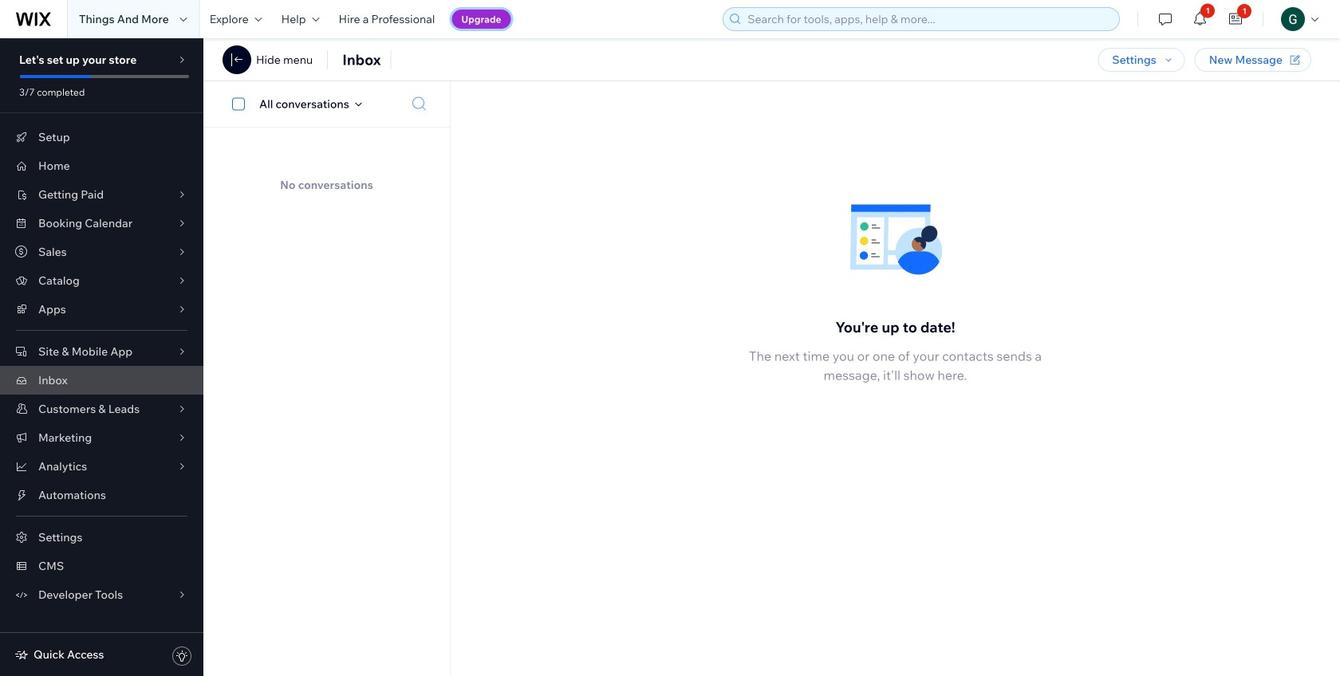 Task type: locate. For each thing, give the bounding box(es) containing it.
sidebar element
[[0, 38, 204, 677]]

None checkbox
[[223, 95, 259, 114]]

Search for tools, apps, help & more... field
[[743, 8, 1115, 30]]



Task type: vqa. For each thing, say whether or not it's contained in the screenshot.
the Only
no



